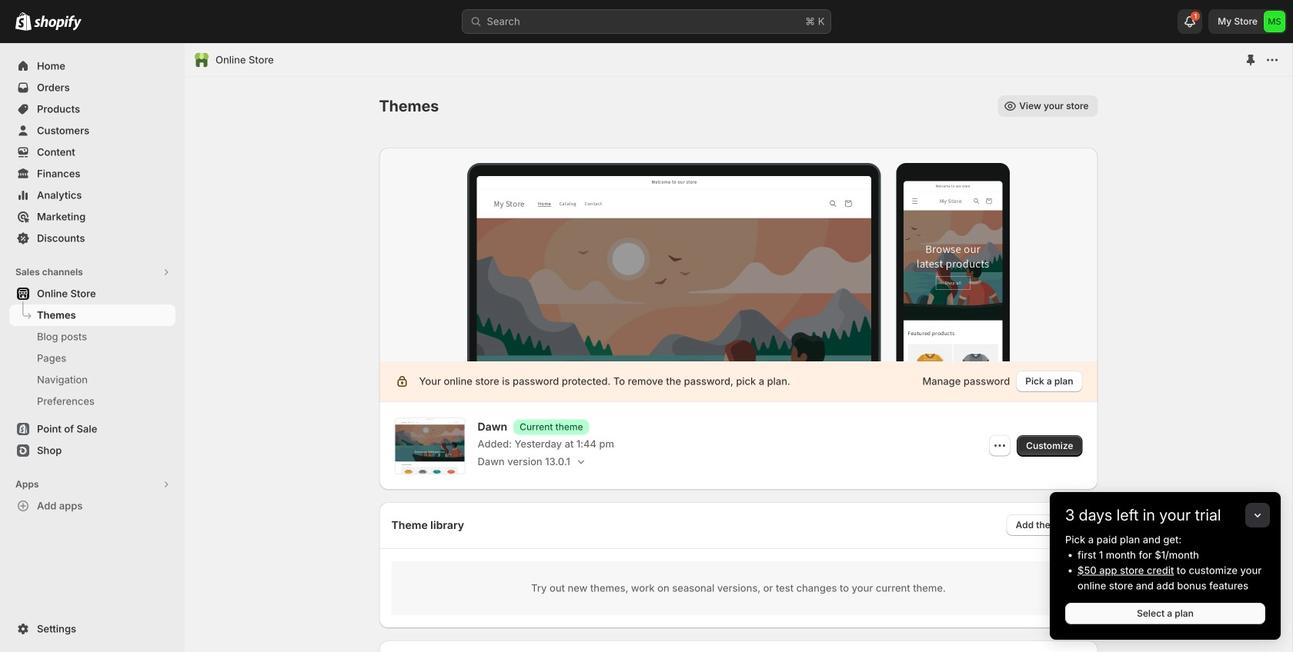 Task type: vqa. For each thing, say whether or not it's contained in the screenshot.
My Store Image
yes



Task type: describe. For each thing, give the bounding box(es) containing it.
my store image
[[1264, 11, 1286, 32]]

shopify image
[[34, 15, 82, 31]]

online store image
[[194, 52, 209, 68]]



Task type: locate. For each thing, give the bounding box(es) containing it.
shopify image
[[15, 12, 32, 31]]



